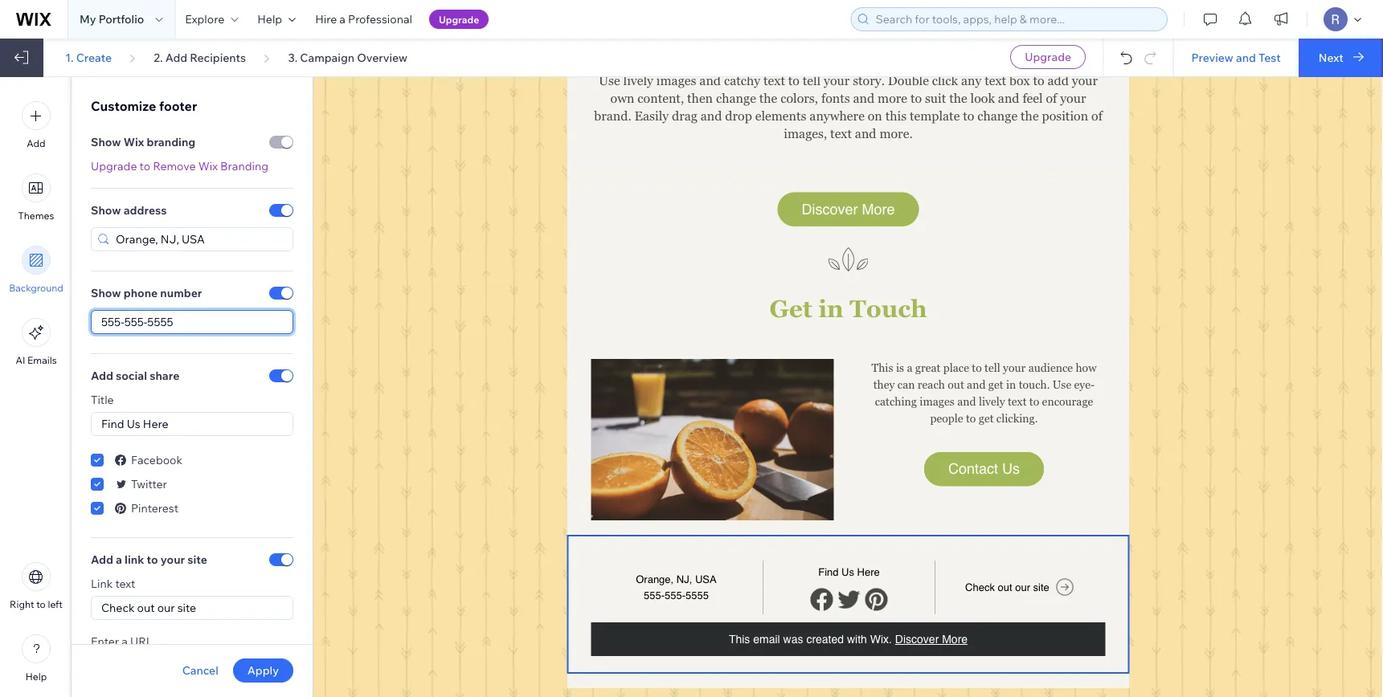 Task type: describe. For each thing, give the bounding box(es) containing it.
show for show address
[[91, 203, 121, 217]]

Check out our site text field
[[91, 596, 293, 620]]

555-555-5555 link
[[644, 590, 709, 602]]

emails
[[27, 354, 57, 366]]

place
[[943, 361, 969, 374]]

explore
[[185, 12, 224, 26]]

to right "link"
[[147, 553, 158, 567]]

enter a url
[[91, 635, 153, 649]]

enter
[[91, 635, 119, 649]]

site for check out our site text field
[[177, 601, 196, 615]]

create
[[76, 50, 112, 64]]

and up then
[[699, 73, 721, 88]]

customize footer
[[91, 98, 197, 114]]

add for add a link to your site
[[91, 553, 113, 567]]

1 vertical spatial change
[[977, 109, 1018, 123]]

themes button
[[18, 174, 54, 222]]

0 horizontal spatial of
[[1046, 91, 1057, 105]]

orange, nj, usa link
[[636, 574, 717, 586]]

show wix branding
[[91, 135, 196, 149]]

Search for tools, apps, help & more... field
[[871, 8, 1162, 31]]

Add your address... field
[[111, 228, 288, 251]]

double
[[888, 73, 929, 88]]

to right people
[[966, 412, 976, 425]]

your up position
[[1060, 91, 1086, 105]]

ai emails button
[[16, 318, 57, 366]]

1.
[[65, 50, 74, 64]]

Find Us Here text field
[[91, 412, 293, 436]]

pinterest
[[131, 501, 178, 516]]

upgrade for upgrade button to the left
[[439, 13, 479, 25]]

and up people
[[957, 395, 976, 408]]

check out our site link
[[965, 578, 1074, 598]]

tell inside use lively images and catchy text to tell your story. double click any text box to add your own content, then change the colors, fonts and more to suit the look and feel of your brand. easily drag and drop elements anywhere on this template to change the position of images, text and more.
[[803, 73, 821, 88]]

social
[[116, 369, 147, 383]]

this
[[872, 361, 893, 374]]

twitter
[[131, 477, 167, 491]]

555-555-5555
[[101, 315, 173, 329]]

1. create
[[65, 50, 112, 64]]

audience
[[1028, 361, 1073, 374]]

0 vertical spatial in
[[818, 295, 844, 323]]

site for check out our site link
[[1033, 582, 1049, 594]]

left
[[48, 599, 63, 611]]

link text
[[91, 577, 135, 591]]

nj,
[[676, 574, 692, 586]]

customize
[[91, 98, 156, 114]]

orange, nj, usa 555-555-5555
[[636, 574, 717, 602]]

position
[[1042, 109, 1088, 123]]

and down on
[[855, 126, 876, 141]]

0 horizontal spatial the
[[759, 91, 777, 105]]

and down "story."
[[853, 91, 875, 105]]

5555 inside orange, nj, usa 555-555-5555
[[685, 590, 709, 602]]

2.
[[154, 50, 163, 64]]

on
[[868, 109, 882, 123]]

to up feel
[[1033, 73, 1044, 88]]

0 vertical spatial site
[[187, 553, 207, 567]]

your right add
[[1072, 73, 1098, 88]]

catchy
[[724, 73, 760, 88]]

branding
[[220, 159, 268, 173]]

encourage
[[1042, 395, 1093, 408]]

discover more
[[895, 633, 968, 646]]

to down the look
[[963, 109, 974, 123]]

themes
[[18, 210, 54, 222]]

clicking.
[[996, 412, 1038, 425]]

box
[[1009, 73, 1030, 88]]

this
[[885, 109, 907, 123]]

1 vertical spatial upgrade button
[[1010, 45, 1086, 69]]

add button
[[22, 101, 51, 149]]

eye-
[[1074, 378, 1095, 391]]

fonts
[[821, 91, 850, 105]]

orange,
[[636, 574, 674, 586]]

story.
[[853, 73, 885, 88]]

facebook
[[131, 453, 182, 467]]

in inside this is a great place to tell your audience how they can reach out and get in touch. use eye- catching images and lively text to encourage people to get clicking.
[[1006, 378, 1016, 391]]

check for check out our site link
[[965, 582, 995, 594]]

add right 2.
[[165, 50, 187, 64]]

more
[[878, 91, 907, 105]]

click
[[932, 73, 958, 88]]

discover more link
[[895, 633, 968, 647]]

next button
[[1299, 39, 1383, 77]]

professional
[[348, 12, 412, 26]]

next
[[1319, 50, 1344, 64]]

more.
[[879, 126, 913, 141]]

to up colors,
[[788, 73, 800, 88]]

my
[[80, 12, 96, 26]]

this email was created with wix. ‌ discover more
[[729, 633, 968, 646]]

text up the look
[[985, 73, 1006, 88]]

‌
[[892, 633, 892, 646]]

link
[[125, 553, 144, 567]]

our for check out our site link
[[1015, 582, 1030, 594]]

0 horizontal spatial upgrade button
[[429, 10, 489, 29]]

ai
[[16, 354, 25, 366]]

add social share
[[91, 369, 179, 383]]

get in touch
[[769, 295, 927, 323]]

5555 inside 'text field'
[[147, 315, 173, 329]]

usa
[[695, 574, 717, 586]]

show address
[[91, 203, 167, 217]]

show for show phone number
[[91, 286, 121, 300]]

colors,
[[780, 91, 818, 105]]

contact us
[[948, 461, 1020, 477]]

feel
[[1023, 91, 1043, 105]]

right to left button
[[10, 563, 63, 611]]

my portfolio
[[80, 12, 144, 26]]

content,
[[638, 91, 684, 105]]

0 horizontal spatial help button
[[22, 635, 51, 683]]

1 horizontal spatial help button
[[248, 0, 306, 39]]

your right "link"
[[161, 553, 185, 567]]

your up the fonts
[[824, 73, 850, 88]]

check out our site for check out our site link
[[965, 582, 1049, 594]]

background button
[[9, 246, 63, 294]]

apply button
[[233, 659, 293, 683]]

a inside this is a great place to tell your audience how they can reach out and get in touch. use eye- catching images and lively text to encourage people to get clicking.
[[907, 361, 913, 374]]

our for check out our site text field
[[157, 601, 175, 615]]

0 vertical spatial wix
[[123, 135, 144, 149]]

text right link
[[115, 577, 135, 591]]

show phone number
[[91, 286, 202, 300]]

then
[[687, 91, 713, 105]]

1. create link
[[65, 50, 112, 65]]

0 vertical spatial get
[[988, 378, 1003, 391]]

and down place
[[967, 378, 986, 391]]



Task type: locate. For each thing, give the bounding box(es) containing it.
find us here up share on twitter icon on the right bottom
[[818, 566, 880, 578]]

text down the anywhere
[[830, 126, 852, 141]]

1 horizontal spatial upgrade
[[439, 13, 479, 25]]

wix left branding
[[123, 135, 144, 149]]

check out our site inside text field
[[101, 601, 196, 615]]

show left address
[[91, 203, 121, 217]]

of right position
[[1091, 109, 1102, 123]]

discover
[[802, 201, 858, 217]]

0 horizontal spatial here
[[143, 417, 168, 431]]

None checkbox
[[91, 451, 104, 470]]

wix inside button
[[198, 159, 218, 173]]

check
[[965, 582, 995, 594], [101, 601, 135, 615]]

1 horizontal spatial find
[[818, 566, 839, 578]]

add up link
[[91, 553, 113, 567]]

the up elements
[[759, 91, 777, 105]]

a
[[339, 12, 346, 26], [907, 361, 913, 374], [116, 553, 122, 567], [122, 635, 128, 649]]

us inside find us here text field
[[127, 417, 140, 431]]

1 vertical spatial in
[[1006, 378, 1016, 391]]

2 vertical spatial out
[[137, 601, 155, 615]]

1 vertical spatial tell
[[984, 361, 1000, 374]]

0 vertical spatial check out our site
[[965, 582, 1049, 594]]

branding
[[147, 135, 196, 149]]

images inside this is a great place to tell your audience how they can reach out and get in touch. use eye- catching images and lively text to encourage people to get clicking.
[[920, 395, 955, 408]]

to down the show wix branding
[[140, 159, 150, 173]]

2 horizontal spatial out
[[998, 582, 1012, 594]]

0 vertical spatial help button
[[248, 0, 306, 39]]

0 vertical spatial upgrade button
[[429, 10, 489, 29]]

ai emails
[[16, 354, 57, 366]]

remove
[[153, 159, 196, 173]]

0 vertical spatial 5555
[[147, 315, 173, 329]]

text up colors,
[[763, 73, 785, 88]]

out inside check out our site text field
[[137, 601, 155, 615]]

us right contact
[[1002, 461, 1020, 477]]

0 vertical spatial use
[[599, 73, 620, 88]]

1 horizontal spatial find us here
[[818, 566, 880, 578]]

our
[[1015, 582, 1030, 594], [157, 601, 175, 615]]

and down box at the right top of the page
[[998, 91, 1019, 105]]

check out our site
[[965, 582, 1049, 594], [101, 601, 196, 615]]

0 vertical spatial out
[[948, 378, 964, 391]]

upgrade for bottom upgrade button
[[1025, 50, 1071, 64]]

0 vertical spatial change
[[716, 91, 756, 105]]

2 horizontal spatial us
[[1002, 461, 1020, 477]]

out for check out our site text field
[[137, 601, 155, 615]]

cancel
[[182, 664, 218, 678]]

0 horizontal spatial use
[[599, 73, 620, 88]]

here up share on pinterest icon
[[857, 566, 880, 578]]

and left test
[[1236, 50, 1256, 64]]

0 vertical spatial lively
[[623, 73, 653, 88]]

show for show wix branding
[[91, 135, 121, 149]]

0 horizontal spatial in
[[818, 295, 844, 323]]

0 vertical spatial tell
[[803, 73, 821, 88]]

0 vertical spatial here
[[143, 417, 168, 431]]

share on facebook image
[[810, 589, 833, 611]]

help down right to left
[[26, 671, 47, 683]]

tell
[[803, 73, 821, 88], [984, 361, 1000, 374]]

help left the hire at the left top of the page
[[257, 12, 282, 26]]

add
[[1048, 73, 1069, 88]]

check out our site for check out our site text field
[[101, 601, 196, 615]]

1 horizontal spatial the
[[949, 91, 967, 105]]

upgrade button
[[429, 10, 489, 29], [1010, 45, 1086, 69]]

here inside text field
[[143, 417, 168, 431]]

1 horizontal spatial upgrade button
[[1010, 45, 1086, 69]]

0 vertical spatial show
[[91, 135, 121, 149]]

drop
[[725, 109, 752, 123]]

0 horizontal spatial change
[[716, 91, 756, 105]]

a right is at right
[[907, 361, 913, 374]]

us up share on twitter icon on the right bottom
[[841, 566, 854, 578]]

tell inside this is a great place to tell your audience how they can reach out and get in touch. use eye- catching images and lively text to encourage people to get clicking.
[[984, 361, 1000, 374]]

this is a great place to tell your audience how they can reach out and get in touch. use eye- catching images and lively text to encourage people to get clicking.
[[872, 361, 1097, 425]]

1 vertical spatial site
[[1033, 582, 1049, 594]]

1 horizontal spatial lively
[[979, 395, 1005, 408]]

wix right remove
[[198, 159, 218, 173]]

upgrade up add
[[1025, 50, 1071, 64]]

and
[[1236, 50, 1256, 64], [699, 73, 721, 88], [853, 91, 875, 105], [998, 91, 1019, 105], [701, 109, 722, 123], [855, 126, 876, 141], [967, 378, 986, 391], [957, 395, 976, 408]]

images down reach
[[920, 395, 955, 408]]

reach
[[918, 378, 945, 391]]

2 show from the top
[[91, 203, 121, 217]]

0 vertical spatial us
[[127, 417, 140, 431]]

suit
[[925, 91, 946, 105]]

your inside this is a great place to tell your audience how they can reach out and get in touch. use eye- catching images and lively text to encourage people to get clicking.
[[1003, 361, 1026, 374]]

hire
[[315, 12, 337, 26]]

1 horizontal spatial check out our site
[[965, 582, 1049, 594]]

0 horizontal spatial wix
[[123, 135, 144, 149]]

1 vertical spatial images
[[920, 395, 955, 408]]

1 vertical spatial lively
[[979, 395, 1005, 408]]

1 horizontal spatial help
[[257, 12, 282, 26]]

lively up the own on the top
[[623, 73, 653, 88]]

1 vertical spatial use
[[1053, 378, 1071, 391]]

5555 down show phone number
[[147, 315, 173, 329]]

a for hire a professional
[[339, 12, 346, 26]]

images,
[[784, 126, 827, 141]]

3. campaign overview link
[[288, 50, 407, 65]]

2. add recipients link
[[154, 50, 246, 65]]

0 vertical spatial images
[[656, 73, 696, 88]]

your up touch.
[[1003, 361, 1026, 374]]

a left "link"
[[116, 553, 122, 567]]

our inside check out our site link
[[1015, 582, 1030, 594]]

to down touch.
[[1029, 395, 1039, 408]]

5555 down usa
[[685, 590, 709, 602]]

help button down right to left
[[22, 635, 51, 683]]

0 horizontal spatial tell
[[803, 73, 821, 88]]

help button
[[248, 0, 306, 39], [22, 635, 51, 683]]

wix
[[123, 135, 144, 149], [198, 159, 218, 173]]

check up discover more
[[965, 582, 995, 594]]

address
[[123, 203, 167, 217]]

555-
[[101, 315, 124, 329], [124, 315, 147, 329], [644, 590, 665, 602], [665, 590, 685, 602]]

1 show from the top
[[91, 135, 121, 149]]

images inside use lively images and catchy text to tell your story. double click any text box to add your own content, then change the colors, fonts and more to suit the look and feel of your brand. easily drag and drop elements anywhere on this template to change the position of images, text and more.
[[656, 73, 696, 88]]

2 horizontal spatial the
[[1021, 109, 1039, 123]]

apply
[[247, 664, 279, 678]]

1 vertical spatial our
[[157, 601, 175, 615]]

find us here
[[101, 417, 168, 431], [818, 566, 880, 578]]

own
[[610, 91, 634, 105]]

people
[[930, 412, 963, 425]]

to left left
[[36, 599, 46, 611]]

add for add social share
[[91, 369, 113, 383]]

lively up the clicking.
[[979, 395, 1005, 408]]

out inside this is a great place to tell your audience how they can reach out and get in touch. use eye- catching images and lively text to encourage people to get clicking.
[[948, 378, 964, 391]]

and down then
[[701, 109, 722, 123]]

out inside check out our site link
[[998, 582, 1012, 594]]

us for the contact us link
[[1002, 461, 1020, 477]]

check inside text field
[[101, 601, 135, 615]]

a for add a link to your site
[[116, 553, 122, 567]]

a left url
[[122, 635, 128, 649]]

find down title
[[101, 417, 124, 431]]

background
[[9, 282, 63, 294]]

title
[[91, 393, 114, 407]]

the down the any
[[949, 91, 967, 105]]

upgrade button up add
[[1010, 45, 1086, 69]]

check for check out our site text field
[[101, 601, 135, 615]]

use lively images and catchy text to tell your story. double click any text box to add your own content, then change the colors, fonts and more to suit the look and feel of your brand. easily drag and drop elements anywhere on this template to change the position of images, text and more.
[[594, 73, 1106, 141]]

us inside the contact us link
[[1002, 461, 1020, 477]]

0 horizontal spatial lively
[[623, 73, 653, 88]]

0 vertical spatial help
[[257, 12, 282, 26]]

upgrade down the show wix branding
[[91, 159, 137, 173]]

to inside the right to left button
[[36, 599, 46, 611]]

1 horizontal spatial in
[[1006, 378, 1016, 391]]

0 horizontal spatial 5555
[[147, 315, 173, 329]]

None checkbox
[[91, 475, 104, 494], [91, 499, 104, 518], [91, 475, 104, 494], [91, 499, 104, 518]]

of right feel
[[1046, 91, 1057, 105]]

lively inside use lively images and catchy text to tell your story. double click any text box to add your own content, then change the colors, fonts and more to suit the look and feel of your brand. easily drag and drop elements anywhere on this template to change the position of images, text and more.
[[623, 73, 653, 88]]

to inside upgrade to remove wix branding button
[[140, 159, 150, 173]]

preview and test
[[1191, 50, 1281, 64]]

hire a professional
[[315, 12, 412, 26]]

1 vertical spatial get
[[979, 412, 994, 425]]

1 horizontal spatial check
[[965, 582, 995, 594]]

here
[[143, 417, 168, 431], [857, 566, 880, 578]]

in left touch.
[[1006, 378, 1016, 391]]

upgrade to remove wix branding
[[91, 159, 268, 173]]

right
[[10, 599, 34, 611]]

1 horizontal spatial here
[[857, 566, 880, 578]]

0 horizontal spatial our
[[157, 601, 175, 615]]

0 horizontal spatial out
[[137, 601, 155, 615]]

2 horizontal spatial upgrade
[[1025, 50, 1071, 64]]

1 vertical spatial 5555
[[685, 590, 709, 602]]

0 horizontal spatial check out our site
[[101, 601, 196, 615]]

0 vertical spatial upgrade
[[439, 13, 479, 25]]

0 horizontal spatial help
[[26, 671, 47, 683]]

out for check out our site link
[[998, 582, 1012, 594]]

0 vertical spatial of
[[1046, 91, 1057, 105]]

add for add
[[27, 137, 46, 149]]

1 vertical spatial us
[[1002, 461, 1020, 477]]

get left the clicking.
[[979, 412, 994, 425]]

to right place
[[972, 361, 982, 374]]

add up title
[[91, 369, 113, 383]]

in right the get
[[818, 295, 844, 323]]

use up the own on the top
[[599, 73, 620, 88]]

touch.
[[1019, 378, 1050, 391]]

3. campaign overview
[[288, 50, 407, 64]]

to down double
[[910, 91, 922, 105]]

1 horizontal spatial us
[[841, 566, 854, 578]]

2 vertical spatial us
[[841, 566, 854, 578]]

text up the clicking.
[[1008, 395, 1027, 408]]

catching
[[875, 395, 917, 408]]

1 vertical spatial out
[[998, 582, 1012, 594]]

get
[[769, 295, 812, 323]]

add up themes button
[[27, 137, 46, 149]]

use inside use lively images and catchy text to tell your story. double click any text box to add your own content, then change the colors, fonts and more to suit the look and feel of your brand. easily drag and drop elements anywhere on this template to change the position of images, text and more.
[[599, 73, 620, 88]]

elements
[[755, 109, 806, 123]]

cancel button
[[182, 664, 218, 678]]

1 vertical spatial here
[[857, 566, 880, 578]]

upgrade right professional
[[439, 13, 479, 25]]

check down the link text
[[101, 601, 135, 615]]

0 vertical spatial our
[[1015, 582, 1030, 594]]

here up the facebook
[[143, 417, 168, 431]]

us for find us here text field
[[127, 417, 140, 431]]

number
[[160, 286, 202, 300]]

test
[[1258, 50, 1281, 64]]

site inside text field
[[177, 601, 196, 615]]

change down the look
[[977, 109, 1018, 123]]

our inside check out our site text field
[[157, 601, 175, 615]]

1 horizontal spatial use
[[1053, 378, 1071, 391]]

1 horizontal spatial our
[[1015, 582, 1030, 594]]

this email was created with wix.
[[729, 633, 892, 646]]

find us here down title
[[101, 417, 168, 431]]

3.
[[288, 50, 298, 64]]

url
[[130, 635, 153, 649]]

1 horizontal spatial 5555
[[685, 590, 709, 602]]

us
[[127, 417, 140, 431], [1002, 461, 1020, 477], [841, 566, 854, 578]]

text
[[763, 73, 785, 88], [985, 73, 1006, 88], [830, 126, 852, 141], [1008, 395, 1027, 408], [115, 577, 135, 591]]

preview
[[1191, 50, 1233, 64]]

1 vertical spatial show
[[91, 203, 121, 217]]

1 horizontal spatial wix
[[198, 159, 218, 173]]

1 vertical spatial check out our site
[[101, 601, 196, 615]]

the down feel
[[1021, 109, 1039, 123]]

touch
[[850, 295, 927, 323]]

2 vertical spatial show
[[91, 286, 121, 300]]

get left touch.
[[988, 378, 1003, 391]]

us up the facebook
[[127, 417, 140, 431]]

use inside this is a great place to tell your audience how they can reach out and get in touch. use eye- catching images and lively text to encourage people to get clicking.
[[1053, 378, 1071, 391]]

discover more link
[[778, 192, 919, 226]]

0 vertical spatial find us here
[[101, 417, 168, 431]]

1 vertical spatial of
[[1091, 109, 1102, 123]]

upgrade button right professional
[[429, 10, 489, 29]]

0 vertical spatial check
[[965, 582, 995, 594]]

0 horizontal spatial upgrade
[[91, 159, 137, 173]]

can
[[897, 378, 915, 391]]

1 vertical spatial help
[[26, 671, 47, 683]]

2 vertical spatial site
[[177, 601, 196, 615]]

1 horizontal spatial images
[[920, 395, 955, 408]]

1 vertical spatial help button
[[22, 635, 51, 683]]

contact us link
[[924, 452, 1044, 486]]

template
[[910, 109, 960, 123]]

5555
[[147, 315, 173, 329], [685, 590, 709, 602]]

0 horizontal spatial images
[[656, 73, 696, 88]]

1 vertical spatial check
[[101, 601, 135, 615]]

phone
[[123, 286, 158, 300]]

1 vertical spatial find us here
[[818, 566, 880, 578]]

add inside button
[[27, 137, 46, 149]]

2 vertical spatial upgrade
[[91, 159, 137, 173]]

show left phone at left top
[[91, 286, 121, 300]]

3 show from the top
[[91, 286, 121, 300]]

555-555-5555 text field
[[91, 310, 293, 334]]

0 horizontal spatial find
[[101, 417, 124, 431]]

1 vertical spatial upgrade
[[1025, 50, 1071, 64]]

1 vertical spatial wix
[[198, 159, 218, 173]]

0 horizontal spatial us
[[127, 417, 140, 431]]

share on twitter image
[[838, 589, 860, 611]]

how
[[1076, 361, 1097, 374]]

1 vertical spatial find
[[818, 566, 839, 578]]

tell right place
[[984, 361, 1000, 374]]

find us here inside text field
[[101, 417, 168, 431]]

overview
[[357, 50, 407, 64]]

a for enter a url
[[122, 635, 128, 649]]

use up encourage
[[1053, 378, 1071, 391]]

share on pinterest image
[[865, 589, 888, 611]]

1 horizontal spatial of
[[1091, 109, 1102, 123]]

1 horizontal spatial tell
[[984, 361, 1000, 374]]

share
[[150, 369, 179, 383]]

find inside find us here text field
[[101, 417, 124, 431]]

they
[[873, 378, 895, 391]]

2. add recipients
[[154, 50, 246, 64]]

a right the hire at the left top of the page
[[339, 12, 346, 26]]

easily
[[635, 109, 669, 123]]

text inside this is a great place to tell your audience how they can reach out and get in touch. use eye- catching images and lively text to encourage people to get clicking.
[[1008, 395, 1027, 408]]

lively inside this is a great place to tell your audience how they can reach out and get in touch. use eye- catching images and lively text to encourage people to get clicking.
[[979, 395, 1005, 408]]

more
[[862, 201, 895, 217]]

images up content,
[[656, 73, 696, 88]]

1 horizontal spatial change
[[977, 109, 1018, 123]]

add
[[165, 50, 187, 64], [27, 137, 46, 149], [91, 369, 113, 383], [91, 553, 113, 567]]

upgrade to remove wix branding button
[[91, 159, 268, 174]]

find up share on facebook icon at the right of page
[[818, 566, 839, 578]]

change up drop
[[716, 91, 756, 105]]

0 horizontal spatial check
[[101, 601, 135, 615]]

help button up the 3.
[[248, 0, 306, 39]]

0 horizontal spatial find us here
[[101, 417, 168, 431]]

show down customize
[[91, 135, 121, 149]]

tell up colors,
[[803, 73, 821, 88]]

0 vertical spatial find
[[101, 417, 124, 431]]



Task type: vqa. For each thing, say whether or not it's contained in the screenshot.
to
yes



